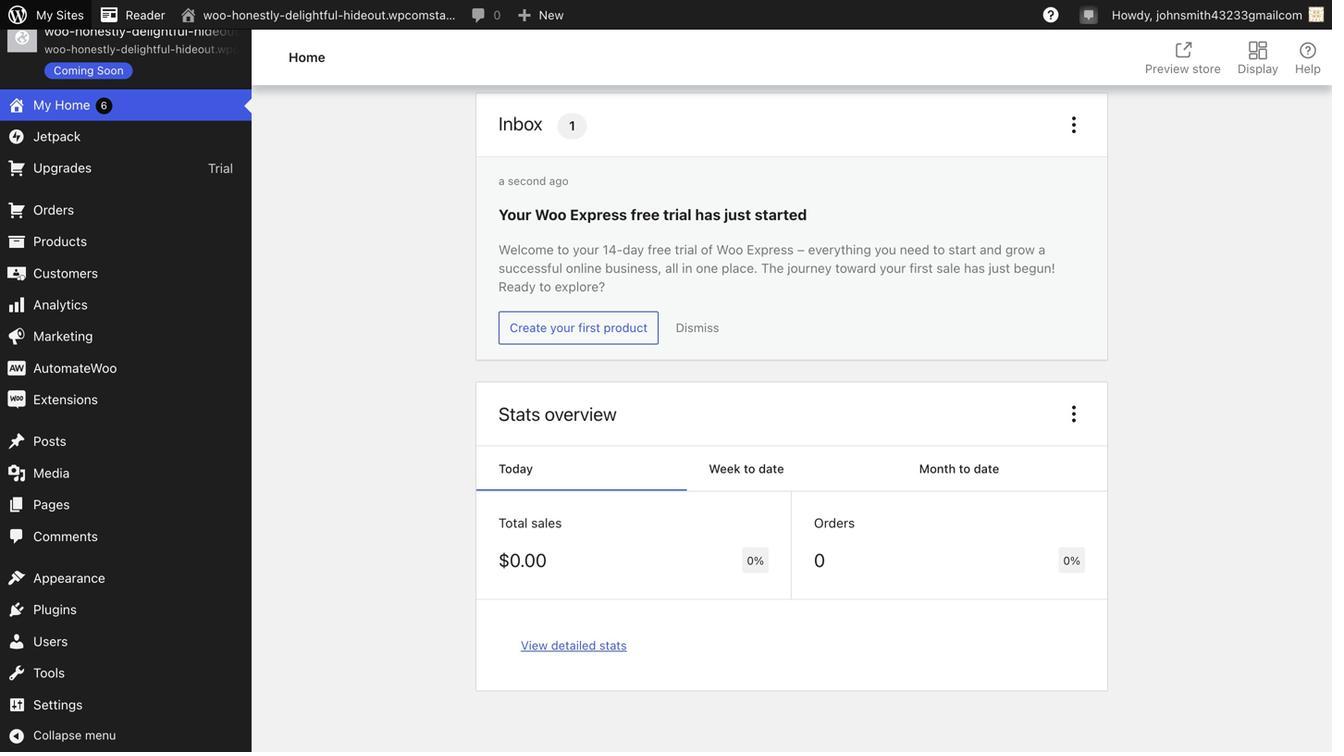 Task type: locate. For each thing, give the bounding box(es) containing it.
1 vertical spatial trial
[[675, 242, 697, 257]]

woo-honestly-delightful-hideout.wpcomsta…
[[203, 8, 456, 22]]

inbox notes options image
[[1063, 114, 1085, 136]]

business,
[[605, 261, 662, 276]]

0 vertical spatial tab list
[[1134, 30, 1332, 85]]

1 vertical spatial has
[[964, 261, 985, 276]]

1 horizontal spatial a
[[565, 12, 572, 26]]

to right week
[[744, 461, 755, 475]]

2 horizontal spatial a
[[1039, 242, 1046, 257]]

choose which values to display image
[[1063, 403, 1085, 425]]

and left "grow"
[[980, 242, 1002, 257]]

of
[[701, 242, 713, 257]]

woo- up woo-honestly-delightful-hideout.wpcomstaging.com woo-honestly-delightful-hideout.wpcomstaging.com coming soon
[[203, 8, 232, 22]]

1 vertical spatial a
[[499, 174, 505, 187]]

a up the begun!
[[1039, 242, 1046, 257]]

0 horizontal spatial start
[[790, 12, 816, 26]]

0 horizontal spatial has
[[695, 206, 721, 224]]

1 vertical spatial just
[[989, 261, 1010, 276]]

help button
[[1284, 30, 1332, 85]]

delightful-
[[285, 8, 343, 22], [132, 23, 194, 39], [121, 42, 175, 55]]

to inside button
[[744, 461, 755, 475]]

0 vertical spatial a
[[565, 12, 572, 26]]

a left second on the top of the page
[[499, 174, 505, 187]]

express inside your woo express free trial has just started link
[[570, 206, 627, 224]]

welcome to your 14-day free trial of woo express – everything you need to start and grow a successful online business, all in one place. the journey toward your first sale has just begun! ready to explore?
[[499, 242, 1055, 294]]

today
[[499, 461, 533, 475]]

new
[[539, 8, 564, 22]]

1 vertical spatial hideout.wpcomstaging.com
[[175, 42, 319, 55]]

posts link
[[0, 426, 252, 457]]

and inside welcome to your 14-day free trial of woo express – everything you need to start and grow a successful online business, all in one place. the journey toward your first sale has just begun! ready to explore?
[[980, 242, 1002, 257]]

date inside button
[[974, 461, 999, 475]]

settings link
[[0, 689, 252, 721]]

honestly- up woo-honestly-delightful-hideout.wpcomstaging.com woo-honestly-delightful-hideout.wpcomstaging.com coming soon
[[232, 8, 285, 22]]

trial
[[663, 206, 692, 224], [675, 242, 697, 257]]

reader link
[[91, 0, 173, 30]]

start
[[790, 12, 816, 26], [949, 242, 976, 257]]

honestly- up soon
[[71, 42, 121, 55]]

0 inside 'toolbar' navigation
[[494, 8, 501, 22]]

1 horizontal spatial home
[[289, 49, 325, 65]]

orders link
[[0, 194, 252, 226]]

0 horizontal spatial a
[[499, 174, 505, 187]]

woo down ago
[[535, 206, 567, 224]]

has inside welcome to your 14-day free trial of woo express – everything you need to start and grow a successful online business, all in one place. the journey toward your first sale has just begun! ready to explore?
[[964, 261, 985, 276]]

preview store button
[[1134, 30, 1232, 85]]

woo
[[535, 206, 567, 224], [717, 242, 743, 257]]

to right plan
[[629, 12, 641, 26]]

0 horizontal spatial express
[[570, 206, 627, 224]]

coming
[[54, 64, 94, 77]]

to
[[551, 12, 562, 26], [629, 12, 641, 26], [557, 242, 569, 257], [933, 242, 945, 257], [539, 279, 551, 294], [744, 461, 755, 475], [959, 461, 971, 475]]

1 vertical spatial free
[[648, 242, 671, 257]]

my for sites
[[36, 8, 53, 22]]

total
[[499, 515, 528, 530]]

just down "grow"
[[989, 261, 1010, 276]]

express up the
[[747, 242, 794, 257]]

0 horizontal spatial woo
[[535, 206, 567, 224]]

home left '6'
[[55, 97, 90, 112]]

notification image
[[1082, 6, 1096, 21]]

features
[[716, 12, 762, 26]]

month to date
[[919, 461, 999, 475]]

1 vertical spatial express
[[747, 242, 794, 257]]

date right week
[[759, 461, 784, 475]]

hideout.wpcomsta…
[[343, 8, 456, 22]]

1 0% from the left
[[747, 554, 764, 567]]

0 horizontal spatial just
[[724, 206, 751, 224]]

has right 'sale'
[[964, 261, 985, 276]]

view detailed stats link
[[506, 622, 642, 668]]

delightful- inside 'toolbar' navigation
[[285, 8, 343, 22]]

1 vertical spatial tab list
[[476, 446, 1107, 492]]

place.
[[722, 261, 758, 276]]

14-
[[603, 242, 623, 257]]

1 horizontal spatial has
[[964, 261, 985, 276]]

woo-
[[203, 8, 232, 22], [44, 23, 75, 39], [44, 42, 71, 55]]

honestly- for hideout.wpcomsta…
[[232, 8, 285, 22]]

woo- down my sites
[[44, 23, 75, 39]]

home
[[289, 49, 325, 65], [55, 97, 90, 112]]

free inside welcome to your 14-day free trial of woo express – everything you need to start and grow a successful online business, all in one place. the journey toward your first sale has just begun! ready to explore?
[[648, 242, 671, 257]]

2 vertical spatial woo-
[[44, 42, 71, 55]]

woo- up coming at the left top
[[44, 42, 71, 55]]

1 vertical spatial start
[[949, 242, 976, 257]]

a right new
[[565, 12, 572, 26]]

free up day
[[631, 206, 660, 224]]

marketing link
[[0, 321, 252, 352]]

settings
[[33, 697, 83, 712]]

0 vertical spatial home
[[289, 49, 325, 65]]

first
[[910, 261, 933, 276], [578, 321, 600, 335]]

woo-honestly-delightful-hideout.wpcomstaging.com woo-honestly-delightful-hideout.wpcomstaging.com coming soon
[[44, 23, 359, 77]]

honestly- inside woo-honestly-delightful-hideout.wpcomsta… link
[[232, 8, 285, 22]]

1 date from the left
[[759, 461, 784, 475]]

0 vertical spatial first
[[910, 261, 933, 276]]

preview
[[1145, 62, 1189, 75]]

tools link
[[0, 657, 252, 689]]

trial up all
[[663, 206, 692, 224]]

my sites
[[36, 8, 84, 22]]

0 vertical spatial free
[[631, 206, 660, 224]]

and
[[765, 12, 786, 26], [980, 242, 1002, 257]]

and right features
[[765, 12, 786, 26]]

0 horizontal spatial first
[[578, 321, 600, 335]]

1 horizontal spatial first
[[910, 261, 933, 276]]

0 vertical spatial 0
[[494, 8, 501, 22]]

month to date button
[[897, 446, 1107, 491]]

a
[[565, 12, 572, 26], [499, 174, 505, 187], [1039, 242, 1046, 257]]

0 horizontal spatial date
[[759, 461, 784, 475]]

first left product on the top left of page
[[578, 321, 600, 335]]

the
[[761, 261, 784, 276]]

plugins link
[[0, 594, 252, 626]]

users link
[[0, 626, 252, 657]]

your right create
[[550, 321, 575, 335]]

start left selling
[[790, 12, 816, 26]]

orders down 'week to date' button
[[814, 515, 855, 530]]

my left sites
[[36, 8, 53, 22]]

honestly- down sites
[[75, 23, 132, 39]]

hideout.wpcomstaging.com down woo-honestly-delightful-hideout.wpcomsta… link in the left of the page
[[175, 42, 319, 55]]

create
[[510, 321, 547, 335]]

0 vertical spatial woo-
[[203, 8, 232, 22]]

my for home
[[33, 97, 51, 112]]

0 vertical spatial delightful-
[[285, 8, 343, 22]]

1 horizontal spatial 0%
[[1063, 554, 1081, 567]]

1 horizontal spatial tab list
[[1134, 30, 1332, 85]]

express inside welcome to your 14-day free trial of woo express – everything you need to start and grow a successful online business, all in one place. the journey toward your first sale has just begun! ready to explore?
[[747, 242, 794, 257]]

your up online
[[573, 242, 599, 257]]

0 vertical spatial express
[[570, 206, 627, 224]]

free up all
[[648, 242, 671, 257]]

has
[[695, 206, 721, 224], [964, 261, 985, 276]]

honestly-
[[232, 8, 285, 22], [75, 23, 132, 39], [71, 42, 121, 55]]

upgrade to a paid plan to unlock more features and start selling
[[499, 12, 855, 26]]

0 horizontal spatial tab list
[[476, 446, 1107, 492]]

dismiss
[[676, 321, 719, 335]]

to up online
[[557, 242, 569, 257]]

media
[[33, 465, 70, 481]]

express
[[570, 206, 627, 224], [747, 242, 794, 257]]

unlock
[[644, 12, 681, 26]]

tab list containing today
[[476, 446, 1107, 492]]

2 date from the left
[[974, 461, 999, 475]]

woo- inside 'toolbar' navigation
[[203, 8, 232, 22]]

1 vertical spatial orders
[[814, 515, 855, 530]]

express up 14-
[[570, 206, 627, 224]]

1 horizontal spatial date
[[974, 461, 999, 475]]

2 vertical spatial a
[[1039, 242, 1046, 257]]

1 vertical spatial my
[[33, 97, 51, 112]]

my up jetpack on the top left of the page
[[33, 97, 51, 112]]

1 vertical spatial woo
[[717, 242, 743, 257]]

1 horizontal spatial woo
[[717, 242, 743, 257]]

1 horizontal spatial start
[[949, 242, 976, 257]]

posts
[[33, 434, 66, 449]]

date right month
[[974, 461, 999, 475]]

orders up products
[[33, 202, 74, 217]]

has up of
[[695, 206, 721, 224]]

begun!
[[1014, 261, 1055, 276]]

0 horizontal spatial 0
[[494, 8, 501, 22]]

2 vertical spatial your
[[550, 321, 575, 335]]

0 horizontal spatial home
[[55, 97, 90, 112]]

0 vertical spatial hideout.wpcomstaging.com
[[194, 23, 359, 39]]

0 vertical spatial has
[[695, 206, 721, 224]]

your
[[573, 242, 599, 257], [880, 261, 906, 276], [550, 321, 575, 335]]

woo up place.
[[717, 242, 743, 257]]

1 horizontal spatial express
[[747, 242, 794, 257]]

date for month to date
[[974, 461, 999, 475]]

my inside 'toolbar' navigation
[[36, 8, 53, 22]]

store
[[1193, 62, 1221, 75]]

0 vertical spatial start
[[790, 12, 816, 26]]

plugins
[[33, 602, 77, 617]]

start inside welcome to your 14-day free trial of woo express – everything you need to start and grow a successful online business, all in one place. the journey toward your first sale has just begun! ready to explore?
[[949, 242, 976, 257]]

upgrade
[[499, 12, 547, 26]]

customers
[[33, 265, 98, 281]]

2 0% from the left
[[1063, 554, 1081, 567]]

a inside upgrade to a paid plan to unlock more features and start selling button
[[565, 12, 572, 26]]

1 horizontal spatial 0
[[814, 549, 825, 571]]

1 horizontal spatial just
[[989, 261, 1010, 276]]

media link
[[0, 457, 252, 489]]

1 vertical spatial your
[[880, 261, 906, 276]]

hideout.wpcomstaging.com down woo-honestly-delightful-hideout.wpcomsta… at the left top of page
[[194, 23, 359, 39]]

1 horizontal spatial orders
[[814, 515, 855, 530]]

0 horizontal spatial and
[[765, 12, 786, 26]]

free
[[631, 206, 660, 224], [648, 242, 671, 257]]

extensions
[[33, 392, 98, 407]]

0 vertical spatial your
[[573, 242, 599, 257]]

create your first product link
[[499, 311, 659, 344]]

1 vertical spatial woo-
[[44, 23, 75, 39]]

just left started
[[724, 206, 751, 224]]

product
[[604, 321, 648, 335]]

0 vertical spatial and
[[765, 12, 786, 26]]

0 vertical spatial honestly-
[[232, 8, 285, 22]]

1 vertical spatial first
[[578, 321, 600, 335]]

start up 'sale'
[[949, 242, 976, 257]]

trial up in
[[675, 242, 697, 257]]

started
[[755, 206, 807, 224]]

1 vertical spatial delightful-
[[132, 23, 194, 39]]

0 vertical spatial my
[[36, 8, 53, 22]]

date inside button
[[759, 461, 784, 475]]

reader
[[126, 8, 165, 22]]

overview
[[545, 403, 617, 424]]

preview store
[[1145, 62, 1221, 75]]

a second ago
[[499, 174, 569, 187]]

tab list
[[1134, 30, 1332, 85], [476, 446, 1107, 492]]

0 vertical spatial just
[[724, 206, 751, 224]]

0 vertical spatial woo
[[535, 206, 567, 224]]

0 vertical spatial orders
[[33, 202, 74, 217]]

1 horizontal spatial and
[[980, 242, 1002, 257]]

first down 'need'
[[910, 261, 933, 276]]

your down you
[[880, 261, 906, 276]]

1 vertical spatial and
[[980, 242, 1002, 257]]

1 vertical spatial honestly-
[[75, 23, 132, 39]]

date
[[759, 461, 784, 475], [974, 461, 999, 475]]

view detailed stats
[[521, 638, 627, 652]]

inbox
[[499, 112, 543, 134]]

tools
[[33, 665, 65, 681]]

home down woo-honestly-delightful-hideout.wpcomsta… link in the left of the page
[[289, 49, 325, 65]]

sites
[[56, 8, 84, 22]]

0 horizontal spatial orders
[[33, 202, 74, 217]]

0 horizontal spatial 0%
[[747, 554, 764, 567]]



Task type: vqa. For each thing, say whether or not it's contained in the screenshot.
DATE
yes



Task type: describe. For each thing, give the bounding box(es) containing it.
0% for 0
[[1063, 554, 1081, 567]]

in
[[682, 261, 693, 276]]

display
[[1238, 62, 1279, 75]]

–
[[797, 242, 805, 257]]

start inside upgrade to a paid plan to unlock more features and start selling button
[[790, 12, 816, 26]]

need
[[900, 242, 930, 257]]

second
[[508, 174, 546, 187]]

appearance link
[[0, 563, 252, 594]]

6
[[101, 99, 107, 111]]

1
[[569, 118, 575, 133]]

users
[[33, 634, 68, 649]]

collapse menu
[[33, 728, 116, 742]]

stats
[[499, 403, 540, 424]]

woo inside welcome to your 14-day free trial of woo express – everything you need to start and grow a successful online business, all in one place. the journey toward your first sale has just begun! ready to explore?
[[717, 242, 743, 257]]

1 vertical spatial 0
[[814, 549, 825, 571]]

sales
[[531, 515, 562, 530]]

0 vertical spatial trial
[[663, 206, 692, 224]]

date for week to date
[[759, 461, 784, 475]]

howdy,
[[1112, 8, 1153, 22]]

total sales
[[499, 515, 562, 530]]

woo-honestly-delightful-hideout.wpcomsta… link
[[173, 0, 463, 30]]

menu
[[85, 728, 116, 742]]

view
[[521, 638, 548, 652]]

woo- for hideout.wpcomstaging.com
[[44, 23, 75, 39]]

to left paid at top left
[[551, 12, 562, 26]]

marketing
[[33, 329, 93, 344]]

to right month
[[959, 461, 971, 475]]

trial
[[208, 160, 233, 175]]

collapse
[[33, 728, 82, 742]]

honestly- for hideout.wpcomstaging.com
[[75, 23, 132, 39]]

detailed
[[551, 638, 596, 652]]

products
[[33, 234, 87, 249]]

create your first product
[[510, 321, 648, 335]]

upgrade to a paid plan to unlock more features and start selling button
[[476, 0, 1107, 49]]

explore?
[[555, 279, 605, 294]]

everything
[[808, 242, 871, 257]]

analytics
[[33, 297, 88, 312]]

your woo express free trial has just started menu
[[476, 157, 1107, 360]]

2 vertical spatial delightful-
[[121, 42, 175, 55]]

to down successful
[[539, 279, 551, 294]]

one
[[696, 261, 718, 276]]

your
[[499, 206, 531, 224]]

soon
[[97, 64, 124, 77]]

just inside welcome to your 14-day free trial of woo express – everything you need to start and grow a successful online business, all in one place. the journey toward your first sale has just begun! ready to explore?
[[989, 261, 1010, 276]]

pages link
[[0, 489, 252, 521]]

online
[[566, 261, 602, 276]]

automatewoo
[[33, 360, 117, 375]]

0 link
[[463, 0, 508, 30]]

delightful- for hideout.wpcomsta…
[[285, 8, 343, 22]]

toolbar navigation
[[0, 0, 1332, 33]]

my home 6
[[33, 97, 107, 112]]

week to date button
[[687, 446, 897, 491]]

help
[[1295, 62, 1321, 75]]

selling
[[819, 12, 855, 26]]

your woo express free trial has just started link
[[499, 204, 807, 226]]

you
[[875, 242, 896, 257]]

woo- for hideout.wpcomsta…
[[203, 8, 232, 22]]

comments link
[[0, 521, 252, 552]]

to up 'sale'
[[933, 242, 945, 257]]

$0.00
[[499, 549, 547, 571]]

month
[[919, 461, 956, 475]]

johnsmith43233gmailcom
[[1157, 8, 1303, 22]]

trial inside welcome to your 14-day free trial of woo express – everything you need to start and grow a successful online business, all in one place. the journey toward your first sale has just begun! ready to explore?
[[675, 242, 697, 257]]

display button
[[1232, 30, 1284, 85]]

ready
[[499, 279, 536, 294]]

jetpack link
[[0, 121, 252, 152]]

tab list containing preview store
[[1134, 30, 1332, 85]]

extensions link
[[0, 384, 252, 416]]

automatewoo link
[[0, 352, 252, 384]]

delightful- for hideout.wpcomstaging.com
[[132, 23, 194, 39]]

customers link
[[0, 257, 252, 289]]

a inside welcome to your 14-day free trial of woo express – everything you need to start and grow a successful online business, all in one place. the journey toward your first sale has just begun! ready to explore?
[[1039, 242, 1046, 257]]

stats
[[599, 638, 627, 652]]

jetpack
[[33, 129, 81, 144]]

week
[[709, 461, 741, 475]]

sale
[[937, 261, 961, 276]]

welcome
[[499, 242, 554, 257]]

more
[[684, 12, 713, 26]]

first inside create your first product link
[[578, 321, 600, 335]]

appearance
[[33, 570, 105, 586]]

upgrades
[[33, 160, 92, 175]]

1 vertical spatial home
[[55, 97, 90, 112]]

grow
[[1006, 242, 1035, 257]]

2 vertical spatial honestly-
[[71, 42, 121, 55]]

toward
[[835, 261, 876, 276]]

new link
[[508, 0, 571, 30]]

first inside welcome to your 14-day free trial of woo express – everything you need to start and grow a successful online business, all in one place. the journey toward your first sale has just begun! ready to explore?
[[910, 261, 933, 276]]

ago
[[549, 174, 569, 187]]

and inside button
[[765, 12, 786, 26]]

comments
[[33, 529, 98, 544]]

0% for $0.00
[[747, 554, 764, 567]]

all
[[665, 261, 679, 276]]

successful
[[499, 261, 562, 276]]

journey
[[788, 261, 832, 276]]

dismiss button
[[665, 311, 730, 344]]

pages
[[33, 497, 70, 512]]



